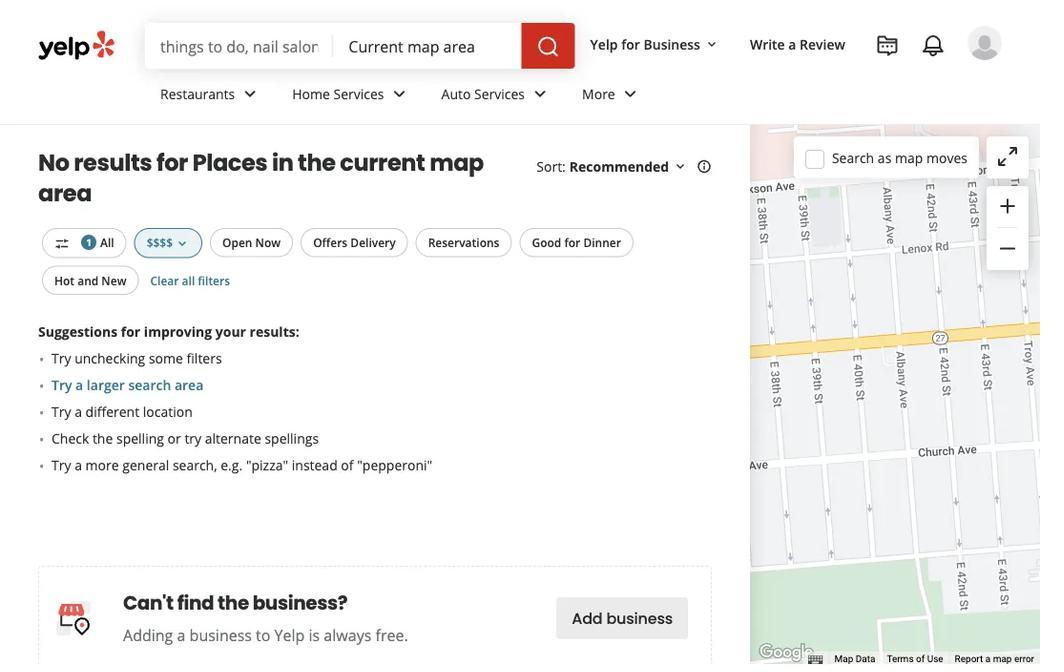 Task type: locate. For each thing, give the bounding box(es) containing it.
1 horizontal spatial 16 chevron down v2 image
[[673, 159, 688, 174]]

1 all
[[86, 235, 114, 251]]

the right in
[[298, 147, 336, 179]]

offers delivery
[[313, 235, 396, 251]]

data
[[856, 653, 876, 665]]

search image
[[537, 35, 560, 58]]

map region
[[712, 0, 1040, 665]]

0 vertical spatial of
[[341, 456, 354, 474]]

1 horizontal spatial none field
[[349, 35, 506, 56]]

good for dinner
[[532, 235, 621, 251]]

0 vertical spatial the
[[298, 147, 336, 179]]

for inside the filters group
[[564, 235, 580, 251]]

yelp
[[590, 35, 618, 53], [274, 625, 305, 646]]

24 chevron down v2 image inside the restaurants link
[[239, 82, 262, 105]]

try down the suggestions
[[52, 349, 71, 367]]

map right as
[[895, 149, 923, 167]]

e.g.
[[221, 456, 243, 474]]

home services
[[292, 85, 384, 103]]

of
[[341, 456, 354, 474], [916, 653, 925, 665]]

for for yelp for business
[[621, 35, 640, 53]]

services for auto services
[[474, 85, 525, 103]]

and
[[77, 272, 99, 288]]

try
[[52, 349, 71, 367], [52, 375, 72, 394], [52, 402, 71, 420], [52, 456, 71, 474]]

business right add
[[606, 608, 673, 629]]

16 filter v2 image
[[54, 236, 70, 251]]

0 horizontal spatial business
[[190, 625, 252, 646]]

0 horizontal spatial 16 chevron down v2 image
[[175, 236, 190, 251]]

alternate
[[205, 429, 261, 447]]

suggestions
[[38, 322, 118, 340]]

24 chevron down v2 image down find "text field"
[[239, 82, 262, 105]]

error
[[1014, 653, 1035, 665]]

services right 'auto'
[[474, 85, 525, 103]]

suggestions for improving your results: try unchecking some filters try a larger search area try a different location check the spelling or try alternate spellings try a more general search, e.g. "pizza" instead of "pepperoni"
[[38, 322, 432, 474]]

2 services from the left
[[474, 85, 525, 103]]

improving
[[144, 322, 212, 340]]

map data button
[[835, 652, 876, 665]]

2 vertical spatial the
[[218, 590, 249, 616]]

0 vertical spatial area
[[38, 178, 92, 209]]

1 24 chevron down v2 image from the left
[[239, 82, 262, 105]]

search
[[128, 375, 171, 394]]

zoom in image
[[996, 195, 1019, 218]]

or
[[168, 429, 181, 447]]

1 horizontal spatial 24 chevron down v2 image
[[529, 82, 552, 105]]

1
[[86, 236, 91, 249]]

can't find the business? adding a business to yelp is always free.
[[123, 590, 408, 646]]

can't
[[123, 590, 174, 616]]

report
[[955, 653, 983, 665]]

sort:
[[537, 157, 566, 175]]

moves
[[927, 149, 968, 167]]

1 horizontal spatial map
[[895, 149, 923, 167]]

0 vertical spatial 16 chevron down v2 image
[[673, 159, 688, 174]]

now
[[255, 235, 281, 251]]

of left use
[[916, 653, 925, 665]]

1 horizontal spatial business
[[606, 608, 673, 629]]

yelp inside yelp for business button
[[590, 35, 618, 53]]

area
[[38, 178, 92, 209], [175, 375, 204, 394]]

for left business
[[621, 35, 640, 53]]

16 chevron down v2 image
[[704, 37, 720, 52]]

yelp up more on the right top of the page
[[590, 35, 618, 53]]

results:
[[250, 322, 299, 340]]

dinner
[[583, 235, 621, 251]]

try left larger
[[52, 375, 72, 394]]

try down check
[[52, 456, 71, 474]]

24 chevron down v2 image inside auto services link
[[529, 82, 552, 105]]

try up check
[[52, 402, 71, 420]]

terms of use
[[887, 653, 943, 665]]

terms of use link
[[887, 653, 943, 665]]

general
[[122, 456, 169, 474]]

larger
[[87, 375, 125, 394]]

area inside no results for places in the current map area
[[38, 178, 92, 209]]

0 vertical spatial yelp
[[590, 35, 618, 53]]

a right write
[[789, 35, 796, 53]]

for inside suggestions for improving your results: try unchecking some filters try a larger search area try a different location check the spelling or try alternate spellings try a more general search, e.g. "pizza" instead of "pepperoni"
[[121, 322, 141, 340]]

"pizza"
[[246, 456, 288, 474]]

services left 24 chevron down v2 icon
[[334, 85, 384, 103]]

for left "places"
[[156, 147, 188, 179]]

0 horizontal spatial the
[[93, 429, 113, 447]]

for
[[621, 35, 640, 53], [156, 147, 188, 179], [564, 235, 580, 251], [121, 322, 141, 340]]

1 vertical spatial yelp
[[274, 625, 305, 646]]

for for suggestions for improving your results: try unchecking some filters try a larger search area try a different location check the spelling or try alternate spellings try a more general search, e.g. "pizza" instead of "pepperoni"
[[121, 322, 141, 340]]

the
[[298, 147, 336, 179], [93, 429, 113, 447], [218, 590, 249, 616]]

1 services from the left
[[334, 85, 384, 103]]

16 chevron down v2 image inside recommended popup button
[[673, 159, 688, 174]]

the up more
[[93, 429, 113, 447]]

map down 'auto'
[[430, 147, 484, 179]]

for up unchecking
[[121, 322, 141, 340]]

area up location
[[175, 375, 204, 394]]

map left error
[[993, 653, 1012, 665]]

reservations
[[428, 235, 500, 251]]

keyboard shortcuts image
[[808, 655, 823, 665]]

business
[[606, 608, 673, 629], [190, 625, 252, 646]]

of right instead in the left of the page
[[341, 456, 354, 474]]

1 horizontal spatial area
[[175, 375, 204, 394]]

open
[[222, 235, 252, 251]]

24 chevron down v2 image down search icon
[[529, 82, 552, 105]]

0 horizontal spatial area
[[38, 178, 92, 209]]

2 24 chevron down v2 image from the left
[[529, 82, 552, 105]]

none field up the restaurants link
[[160, 35, 318, 56]]

0 horizontal spatial yelp
[[274, 625, 305, 646]]

none field up 24 chevron down v2 icon
[[349, 35, 506, 56]]

a inside can't find the business? adding a business to yelp is always free.
[[177, 625, 186, 646]]

1 vertical spatial of
[[916, 653, 925, 665]]

map data
[[835, 653, 876, 665]]

1 vertical spatial area
[[175, 375, 204, 394]]

map inside no results for places in the current map area
[[430, 147, 484, 179]]

spellings
[[265, 429, 319, 447]]

filters inside group
[[198, 272, 230, 288]]

yelp left is
[[274, 625, 305, 646]]

24 chevron down v2 image right more on the right top of the page
[[619, 82, 642, 105]]

hot
[[54, 272, 74, 288]]

the inside no results for places in the current map area
[[298, 147, 336, 179]]

24 chevron down v2 image inside more link
[[619, 82, 642, 105]]

area up '16 filter v2' image
[[38, 178, 92, 209]]

16 chevron down v2 image left 16 info v2 image
[[673, 159, 688, 174]]

auto services
[[441, 85, 525, 103]]

1 horizontal spatial services
[[474, 85, 525, 103]]

filters
[[198, 272, 230, 288], [187, 349, 222, 367]]

24 chevron down v2 image
[[239, 82, 262, 105], [529, 82, 552, 105], [619, 82, 642, 105]]

0 horizontal spatial of
[[341, 456, 354, 474]]

group
[[987, 186, 1029, 270]]

16 info v2 image
[[697, 159, 712, 174]]

business down find
[[190, 625, 252, 646]]

no
[[38, 147, 69, 179]]

None field
[[160, 35, 318, 56], [349, 35, 506, 56]]

the right find
[[218, 590, 249, 616]]

filters down improving on the left of page
[[187, 349, 222, 367]]

0 horizontal spatial none field
[[160, 35, 318, 56]]

map for search as map moves
[[895, 149, 923, 167]]

a up check
[[75, 402, 82, 420]]

write
[[750, 35, 785, 53]]

1 horizontal spatial the
[[218, 590, 249, 616]]

2 none field from the left
[[349, 35, 506, 56]]

1 horizontal spatial yelp
[[590, 35, 618, 53]]

projects image
[[876, 34, 899, 57]]

$$$$ button
[[134, 228, 202, 258]]

services
[[334, 85, 384, 103], [474, 85, 525, 103]]

review
[[800, 35, 846, 53]]

16 chevron down v2 image for recommended
[[673, 159, 688, 174]]

in
[[272, 147, 293, 179]]

2 horizontal spatial map
[[993, 653, 1012, 665]]

clear all filters link
[[150, 272, 230, 288]]

good for dinner button
[[520, 228, 634, 257]]

"pepperoni"
[[357, 456, 432, 474]]

filters right all
[[198, 272, 230, 288]]

all
[[100, 235, 114, 251]]

for right 'good'
[[564, 235, 580, 251]]

24 chevron down v2 image
[[388, 82, 411, 105]]

0 horizontal spatial map
[[430, 147, 484, 179]]

2 horizontal spatial the
[[298, 147, 336, 179]]

delivery
[[351, 235, 396, 251]]

2 horizontal spatial 24 chevron down v2 image
[[619, 82, 642, 105]]

3 24 chevron down v2 image from the left
[[619, 82, 642, 105]]

is
[[309, 625, 320, 646]]

0 horizontal spatial services
[[334, 85, 384, 103]]

0 horizontal spatial 24 chevron down v2 image
[[239, 82, 262, 105]]

a inside "link"
[[789, 35, 796, 53]]

for inside user actions element
[[621, 35, 640, 53]]

a right adding
[[177, 625, 186, 646]]

16 chevron down v2 image inside $$$$ "dropdown button"
[[175, 236, 190, 251]]

16 chevron down v2 image
[[673, 159, 688, 174], [175, 236, 190, 251]]

filters inside suggestions for improving your results: try unchecking some filters try a larger search area try a different location check the spelling or try alternate spellings try a more general search, e.g. "pizza" instead of "pepperoni"
[[187, 349, 222, 367]]

hot and new button
[[42, 266, 139, 295]]

as
[[878, 149, 892, 167]]

Find text field
[[160, 35, 318, 56]]

the inside can't find the business? adding a business to yelp is always free.
[[218, 590, 249, 616]]

1 vertical spatial 16 chevron down v2 image
[[175, 236, 190, 251]]

16 chevron down v2 image right $$$$ at the top left
[[175, 236, 190, 251]]

0 vertical spatial filters
[[198, 272, 230, 288]]

1 vertical spatial the
[[93, 429, 113, 447]]

None search field
[[145, 23, 579, 69]]

$$$$
[[147, 235, 173, 251]]

1 none field from the left
[[160, 35, 318, 56]]

1 vertical spatial filters
[[187, 349, 222, 367]]



Task type: vqa. For each thing, say whether or not it's contained in the screenshot.
Compliment inside button
no



Task type: describe. For each thing, give the bounding box(es) containing it.
instead
[[292, 456, 338, 474]]

clear
[[150, 272, 179, 288]]

services for home services
[[334, 85, 384, 103]]

clear all filters
[[150, 272, 230, 288]]

check
[[52, 429, 89, 447]]

Near text field
[[349, 35, 506, 56]]

of inside suggestions for improving your results: try unchecking some filters try a larger search area try a different location check the spelling or try alternate spellings try a more general search, e.g. "pizza" instead of "pepperoni"
[[341, 456, 354, 474]]

filters group
[[38, 228, 637, 295]]

16 chevron down v2 image for $$$$
[[175, 236, 190, 251]]

to
[[256, 625, 270, 646]]

terms
[[887, 653, 914, 665]]

more link
[[567, 69, 657, 124]]

auto services link
[[426, 69, 567, 124]]

open now
[[222, 235, 281, 251]]

home services link
[[277, 69, 426, 124]]

mateo r. image
[[968, 26, 1002, 60]]

reservations button
[[416, 228, 512, 257]]

2 try from the top
[[52, 375, 72, 394]]

yelp for business
[[590, 35, 700, 53]]

find
[[177, 590, 214, 616]]

report a map error link
[[955, 653, 1035, 665]]

adding
[[123, 625, 173, 646]]

4 try from the top
[[52, 456, 71, 474]]

map for report a map error
[[993, 653, 1012, 665]]

yelp for business button
[[583, 27, 727, 61]]

add
[[572, 608, 603, 629]]

auto
[[441, 85, 471, 103]]

current
[[340, 147, 425, 179]]

the inside suggestions for improving your results: try unchecking some filters try a larger search area try a different location check the spelling or try alternate spellings try a more general search, e.g. "pizza" instead of "pepperoni"
[[93, 429, 113, 447]]

some
[[149, 349, 183, 367]]

none field near
[[349, 35, 506, 56]]

results
[[74, 147, 152, 179]]

google image
[[755, 640, 818, 665]]

none field find
[[160, 35, 318, 56]]

offers
[[313, 235, 348, 251]]

add business
[[572, 608, 673, 629]]

all
[[182, 272, 195, 288]]

area inside suggestions for improving your results: try unchecking some filters try a larger search area try a different location check the spelling or try alternate spellings try a more general search, e.g. "pizza" instead of "pepperoni"
[[175, 375, 204, 394]]

good
[[532, 235, 561, 251]]

24 chevron down v2 image for restaurants
[[239, 82, 262, 105]]

add business link
[[557, 597, 688, 639]]

notifications image
[[922, 34, 945, 57]]

business categories element
[[145, 69, 1002, 124]]

more
[[85, 456, 119, 474]]

write a review link
[[742, 27, 853, 61]]

spelling
[[116, 429, 164, 447]]

expand map image
[[996, 145, 1019, 168]]

write a review
[[750, 35, 846, 53]]

business
[[644, 35, 700, 53]]

24 chevron down v2 image for auto services
[[529, 82, 552, 105]]

zoom out image
[[996, 237, 1019, 260]]

1 try from the top
[[52, 349, 71, 367]]

restaurants
[[160, 85, 235, 103]]

map
[[835, 653, 853, 665]]

for for good for dinner
[[564, 235, 580, 251]]

search,
[[173, 456, 217, 474]]

try
[[185, 429, 201, 447]]

try a larger search area link
[[52, 375, 204, 394]]

search as map moves
[[832, 149, 968, 167]]

different
[[85, 402, 139, 420]]

a left more
[[75, 456, 82, 474]]

more
[[582, 85, 615, 103]]

places
[[192, 147, 267, 179]]

a left larger
[[75, 375, 83, 394]]

open now button
[[210, 228, 293, 257]]

business?
[[253, 590, 347, 616]]

business inside can't find the business? adding a business to yelp is always free.
[[190, 625, 252, 646]]

unchecking
[[75, 349, 145, 367]]

report a map error
[[955, 653, 1035, 665]]

recommended button
[[570, 157, 688, 175]]

use
[[927, 653, 943, 665]]

24 chevron down v2 image for more
[[619, 82, 642, 105]]

recommended
[[570, 157, 669, 175]]

home
[[292, 85, 330, 103]]

no results for places in the current map area
[[38, 147, 484, 209]]

offers delivery button
[[301, 228, 408, 257]]

for inside no results for places in the current map area
[[156, 147, 188, 179]]

always
[[324, 625, 372, 646]]

user actions element
[[575, 24, 1029, 141]]

free.
[[376, 625, 408, 646]]

yelp inside can't find the business? adding a business to yelp is always free.
[[274, 625, 305, 646]]

search
[[832, 149, 874, 167]]

location
[[143, 402, 193, 420]]

new
[[101, 272, 126, 288]]

1 horizontal spatial of
[[916, 653, 925, 665]]

3 try from the top
[[52, 402, 71, 420]]

your
[[215, 322, 246, 340]]

a right report
[[986, 653, 991, 665]]



